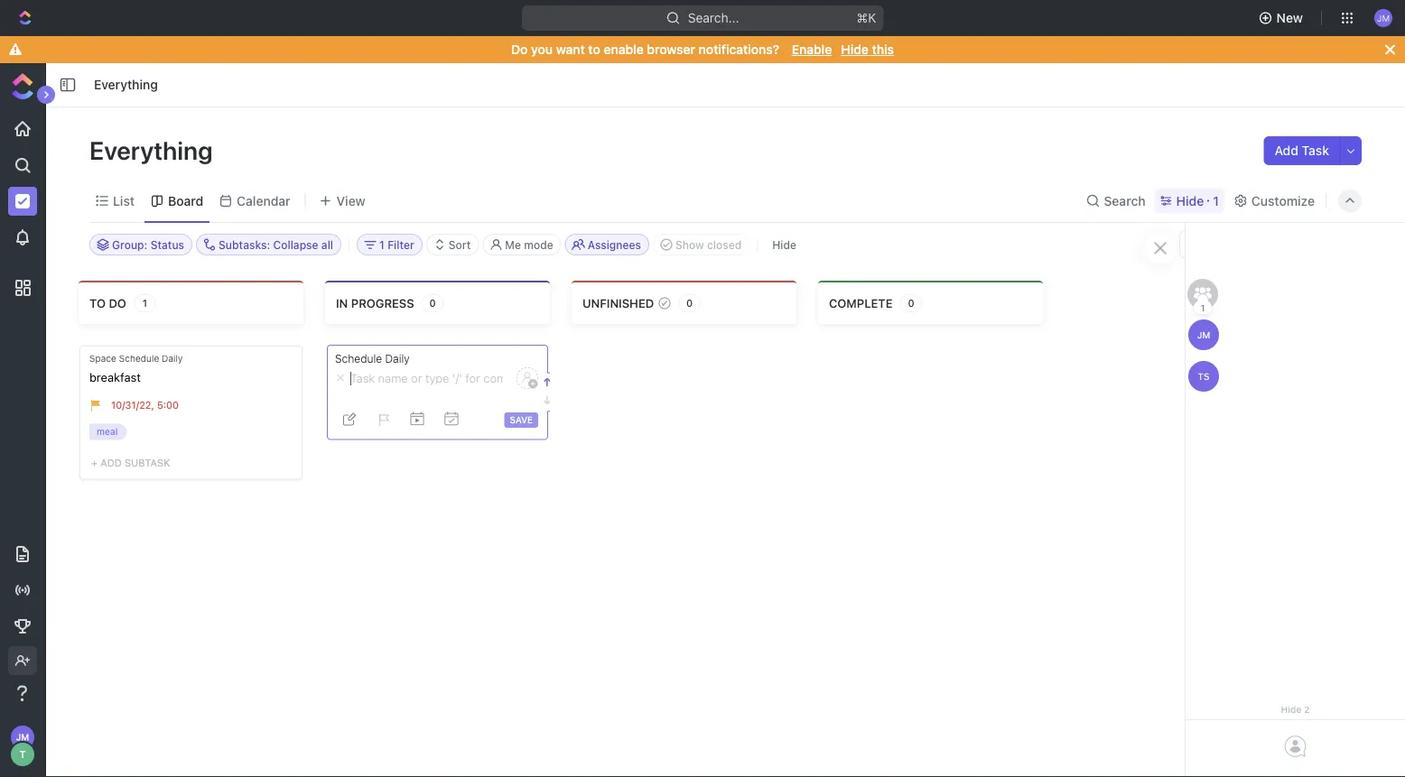 Task type: locate. For each thing, give the bounding box(es) containing it.
2 horizontal spatial jm
[[1377, 12, 1390, 23]]

hide 1
[[1176, 193, 1219, 208]]

add right +
[[100, 457, 122, 469]]

set priority element
[[369, 407, 396, 434]]

list link
[[109, 188, 135, 214]]

0 horizontal spatial schedule
[[119, 353, 159, 363]]

to right want on the left top
[[588, 42, 600, 57]]

schedule up breakfast in the top left of the page
[[119, 353, 159, 363]]

2 vertical spatial jm
[[16, 732, 29, 743]]

add left task
[[1275, 143, 1299, 158]]

assignees
[[588, 238, 641, 251]]

list
[[113, 193, 135, 208]]

schedule down in progress
[[335, 352, 382, 365]]

mode
[[524, 238, 553, 251]]

notifications?
[[699, 42, 779, 57]]

add inside button
[[1275, 143, 1299, 158]]

+ add subtask
[[91, 457, 170, 469]]

calendar
[[237, 193, 290, 208]]

0 vertical spatial jm
[[1377, 12, 1390, 23]]

search
[[1104, 193, 1146, 208]]

0 down show
[[686, 298, 693, 309]]

board
[[168, 193, 203, 208]]

1
[[1213, 193, 1219, 208], [379, 238, 385, 251], [142, 298, 147, 309], [1201, 303, 1205, 313]]

1 horizontal spatial add
[[1275, 143, 1299, 158]]

hide right search
[[1176, 193, 1204, 208]]

0 for complete
[[908, 298, 914, 309]]

daily inside dropdown button
[[385, 352, 410, 365]]

customize button
[[1228, 188, 1320, 214]]

save
[[510, 415, 533, 425]]

view
[[337, 193, 365, 208]]

1 inside dropdown button
[[379, 238, 385, 251]]

sort button
[[426, 234, 479, 256]]

set priority image
[[369, 407, 396, 434]]

status
[[150, 238, 184, 251]]

unfinished
[[582, 296, 654, 310]]

view button
[[313, 188, 372, 214]]

me mode button
[[483, 234, 561, 256]]

daily up 5:00
[[162, 353, 183, 363]]

daily
[[385, 352, 410, 365], [162, 353, 183, 363]]

group:
[[112, 238, 148, 251]]

filter
[[388, 238, 414, 251]]

hide for hide 2
[[1281, 704, 1302, 715]]

jm button
[[1369, 4, 1398, 33]]

sort
[[449, 238, 471, 251]]

everything link
[[89, 74, 162, 96]]

show
[[675, 238, 704, 251]]

space
[[89, 353, 116, 363]]

daily up the task na﻿me or type '/' for commands field
[[385, 352, 410, 365]]

hide inside button
[[772, 238, 796, 251]]

3 0 from the left
[[908, 298, 914, 309]]

do
[[511, 42, 528, 57]]

1 left the filter
[[379, 238, 385, 251]]

subtasks: collapse all
[[219, 238, 333, 251]]

add
[[1275, 143, 1299, 158], [100, 457, 122, 469]]

0
[[429, 298, 436, 309], [686, 298, 693, 309], [908, 298, 914, 309]]

in
[[336, 296, 348, 310]]

0 horizontal spatial add
[[100, 457, 122, 469]]

want
[[556, 42, 585, 57]]

0 horizontal spatial 0
[[429, 298, 436, 309]]

1 0 from the left
[[429, 298, 436, 309]]

1 vertical spatial jm
[[1197, 330, 1210, 340]]

enable
[[604, 42, 644, 57]]

10/31/22 , 5:00
[[111, 399, 179, 411]]

complete
[[829, 296, 893, 310]]

schedule
[[335, 352, 382, 365], [119, 353, 159, 363]]

1 horizontal spatial 0
[[686, 298, 693, 309]]

show closed
[[675, 238, 742, 251]]

daily inside space schedule daily breakfast
[[162, 353, 183, 363]]

1 horizontal spatial to
[[588, 42, 600, 57]]

show closed button
[[653, 234, 750, 256]]

2 horizontal spatial 0
[[908, 298, 914, 309]]

0 vertical spatial everything
[[94, 77, 158, 92]]

jm t
[[16, 732, 29, 761]]

view button
[[313, 180, 372, 222]]

meal button
[[89, 424, 131, 444]]

schedule inside space schedule daily breakfast
[[119, 353, 159, 363]]

all
[[321, 238, 333, 251]]

jm
[[1377, 12, 1390, 23], [1197, 330, 1210, 340], [16, 732, 29, 743]]

you
[[531, 42, 553, 57]]

2 0 from the left
[[686, 298, 693, 309]]

0 vertical spatial add
[[1275, 143, 1299, 158]]

1 vertical spatial to
[[89, 296, 106, 310]]

to left do
[[89, 296, 106, 310]]

2
[[1304, 704, 1310, 715]]

0 right progress
[[429, 298, 436, 309]]

t
[[19, 749, 26, 761]]

to
[[588, 42, 600, 57], [89, 296, 106, 310]]

me
[[505, 238, 521, 251]]

me mode
[[505, 238, 553, 251]]

1 horizontal spatial daily
[[385, 352, 410, 365]]

1 horizontal spatial jm
[[1197, 330, 1210, 340]]

progress
[[351, 296, 414, 310]]

do you want to enable browser notifications? enable hide this
[[511, 42, 894, 57]]

0 vertical spatial to
[[588, 42, 600, 57]]

hide
[[841, 42, 869, 57], [1176, 193, 1204, 208], [772, 238, 796, 251], [1281, 704, 1302, 715]]

everything
[[94, 77, 158, 92], [89, 135, 218, 165]]

0 right "complete"
[[908, 298, 914, 309]]

enable
[[792, 42, 832, 57]]

hide right closed
[[772, 238, 796, 251]]

hide left 2
[[1281, 704, 1302, 715]]

0 horizontal spatial jm
[[16, 732, 29, 743]]

0 horizontal spatial daily
[[162, 353, 183, 363]]

new button
[[1251, 4, 1314, 33]]

new
[[1277, 10, 1303, 25]]

1 horizontal spatial schedule
[[335, 352, 382, 365]]

+
[[91, 457, 98, 469]]

5:00
[[157, 399, 179, 411]]



Task type: describe. For each thing, give the bounding box(es) containing it.
to do
[[89, 296, 126, 310]]

ts
[[1198, 371, 1210, 382]]

hide for hide
[[772, 238, 796, 251]]

⌘k
[[856, 10, 876, 25]]

this
[[872, 42, 894, 57]]

hide button
[[765, 234, 804, 256]]

1 vertical spatial add
[[100, 457, 122, 469]]

1 filter button
[[357, 234, 422, 256]]

10/31/22
[[111, 399, 151, 411]]

1 right do
[[142, 298, 147, 309]]

,
[[151, 399, 154, 411]]

hide left this at top
[[841, 42, 869, 57]]

customize
[[1251, 193, 1315, 208]]

assignees button
[[565, 234, 649, 256]]

space schedule daily breakfast
[[89, 353, 183, 384]]

closed
[[707, 238, 742, 251]]

hide 2
[[1281, 704, 1310, 715]]

group: status
[[112, 238, 184, 251]]

search...
[[688, 10, 739, 25]]

1 up ts
[[1201, 303, 1205, 313]]

collapse
[[273, 238, 318, 251]]

schedule daily button
[[335, 352, 538, 365]]

subtask
[[125, 457, 170, 469]]

hide for hide 1
[[1176, 193, 1204, 208]]

do
[[109, 296, 126, 310]]

1 vertical spatial everything
[[89, 135, 218, 165]]

task
[[1302, 143, 1329, 158]]

add task
[[1275, 143, 1329, 158]]

0 for in progress
[[429, 298, 436, 309]]

board link
[[164, 188, 203, 214]]

in progress
[[336, 296, 414, 310]]

subtasks:
[[219, 238, 270, 251]]

Search tasks... text field
[[1180, 231, 1361, 258]]

calendar link
[[233, 188, 290, 214]]

browser
[[647, 42, 695, 57]]

Task na﻿me or type '/' for commands field
[[337, 371, 508, 387]]

1 filter
[[379, 238, 414, 251]]

add task button
[[1264, 136, 1340, 165]]

schedule daily
[[335, 352, 410, 365]]

jm inside dropdown button
[[1377, 12, 1390, 23]]

0 horizontal spatial to
[[89, 296, 106, 310]]

meal
[[97, 427, 118, 437]]

1 left 'customize' button
[[1213, 193, 1219, 208]]

breakfast
[[89, 370, 141, 384]]

schedule inside dropdown button
[[335, 352, 382, 365]]

search button
[[1080, 188, 1151, 214]]



Task type: vqa. For each thing, say whether or not it's contained in the screenshot.
maps
no



